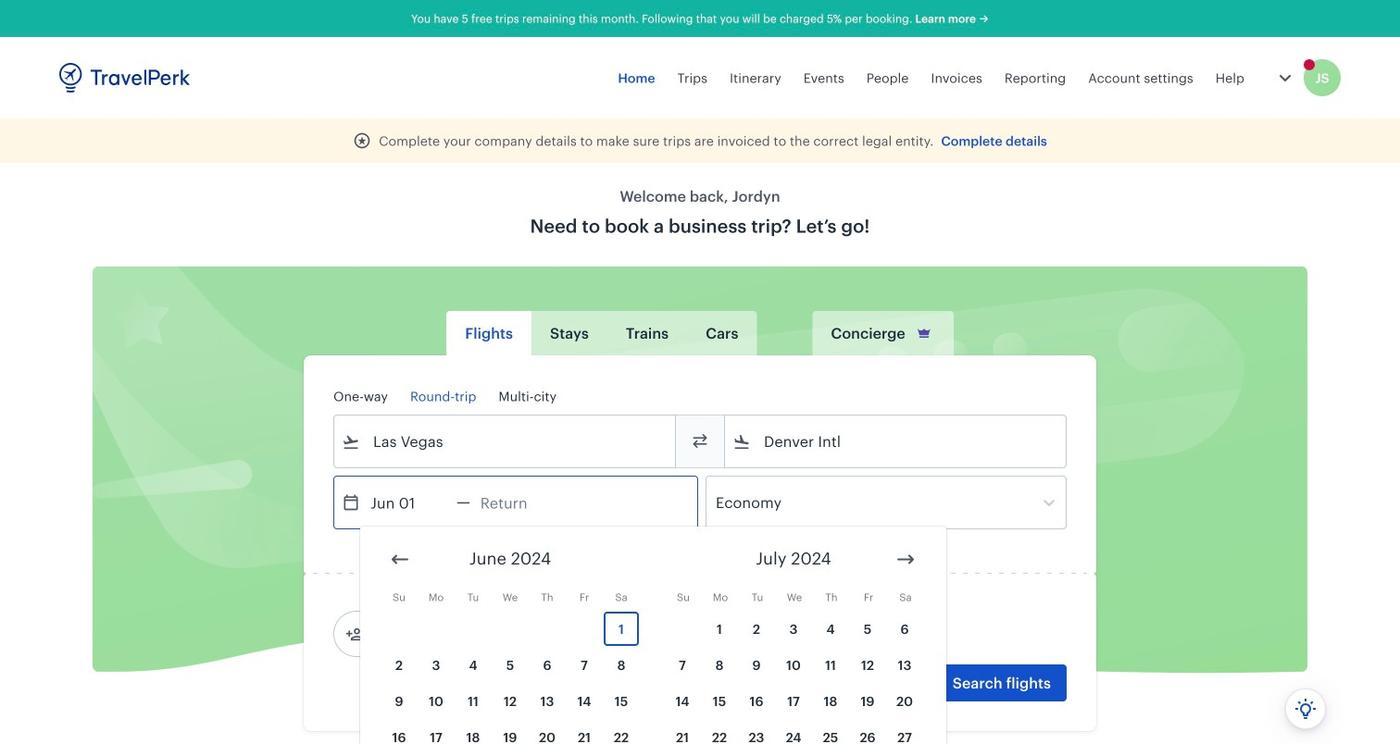 Task type: describe. For each thing, give the bounding box(es) containing it.
calendar application
[[360, 527, 1401, 745]]

From search field
[[360, 427, 651, 457]]

Return text field
[[470, 477, 567, 529]]



Task type: locate. For each thing, give the bounding box(es) containing it.
move backward to switch to the previous month. image
[[389, 549, 411, 571]]

Add first traveler search field
[[364, 620, 557, 649]]

Depart text field
[[360, 477, 457, 529]]

To search field
[[751, 427, 1042, 457]]

move forward to switch to the next month. image
[[895, 549, 917, 571]]



